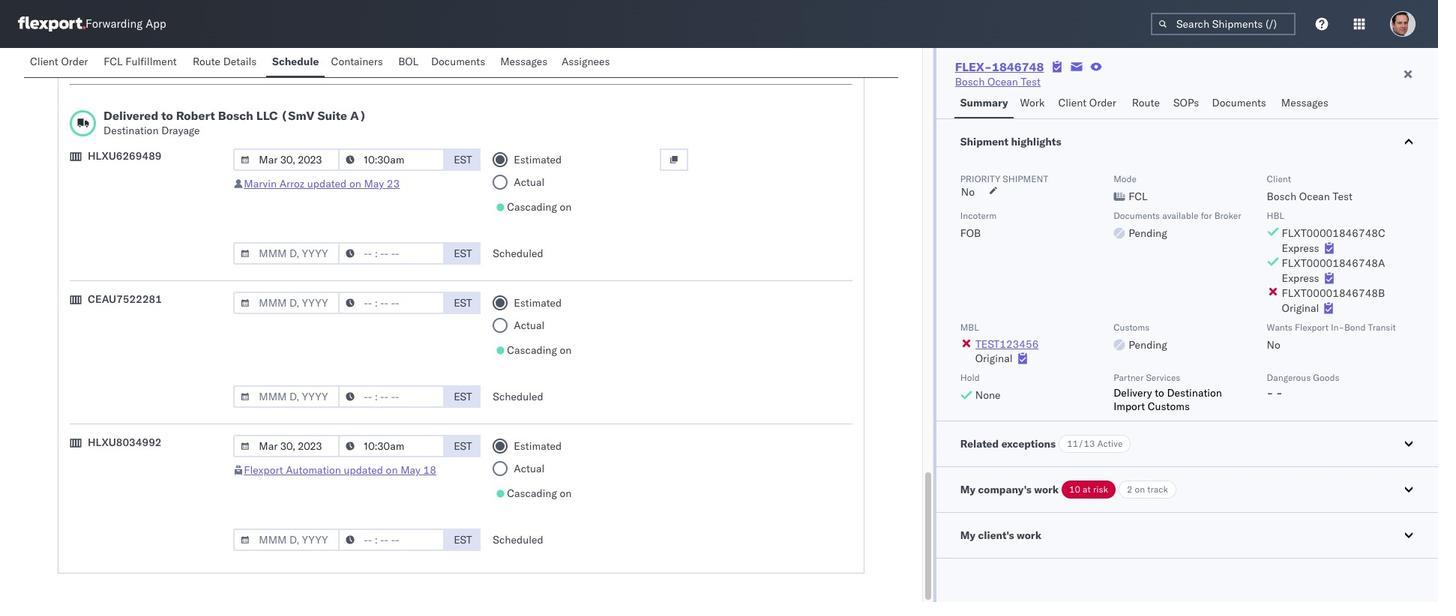 Task type: describe. For each thing, give the bounding box(es) containing it.
2 cascading on from the top
[[507, 343, 572, 357]]

hlxu8034992
[[88, 436, 162, 449]]

containers
[[331, 55, 383, 68]]

destination inside delivered to robert bosch llc (smv suite a) destination drayage
[[103, 124, 159, 137]]

delivery
[[1114, 386, 1152, 400]]

details
[[223, 55, 257, 68]]

mbl
[[960, 322, 979, 333]]

2
[[1127, 484, 1133, 495]]

flxt00001846748b
[[1282, 286, 1385, 300]]

1 horizontal spatial client order button
[[1052, 89, 1126, 118]]

sops
[[1173, 96, 1199, 109]]

11/13 active
[[1067, 438, 1123, 449]]

forwarding app link
[[18, 16, 166, 31]]

1 -- : -- -- text field from the top
[[338, 46, 445, 68]]

forwarding
[[85, 17, 143, 31]]

sops button
[[1167, 89, 1206, 118]]

23
[[387, 177, 400, 190]]

route button
[[1126, 89, 1167, 118]]

client bosch ocean test incoterm fob
[[960, 173, 1353, 240]]

11/13
[[1067, 438, 1095, 449]]

mmm d, yyyy text field for ceau7522281
[[233, 385, 340, 408]]

1 mmm d, yyyy text field from the top
[[233, 292, 340, 314]]

18
[[423, 463, 436, 477]]

services
[[1146, 372, 1180, 383]]

work button
[[1014, 89, 1052, 118]]

mmm d, yyyy text field for 2nd -- : -- -- text field from the bottom of the page
[[233, 242, 340, 265]]

incoterm
[[960, 210, 997, 221]]

related exceptions
[[960, 437, 1056, 451]]

my for my client's work
[[960, 529, 976, 542]]

bosch ocean test
[[955, 75, 1041, 88]]

wants
[[1267, 322, 1293, 333]]

0 vertical spatial messages button
[[494, 48, 556, 77]]

0 vertical spatial messages
[[500, 55, 548, 68]]

may for 23
[[364, 177, 384, 190]]

fcl fulfillment button
[[98, 48, 187, 77]]

exceptions
[[1001, 437, 1056, 451]]

goods
[[1313, 372, 1340, 383]]

est for third -- : -- -- text box from the bottom of the page
[[454, 390, 472, 403]]

llc
[[256, 108, 278, 123]]

my client's work button
[[936, 513, 1438, 558]]

related
[[960, 437, 999, 451]]

pending for documents available for broker
[[1129, 226, 1167, 240]]

active
[[1097, 438, 1123, 449]]

automation
[[286, 463, 341, 477]]

0 horizontal spatial flexport
[[244, 463, 283, 477]]

mmm d, yyyy text field for fourth -- : -- -- text box from the bottom
[[233, 148, 340, 171]]

wants flexport in-bond transit no
[[1267, 322, 1396, 352]]

summary button
[[954, 89, 1014, 118]]

to inside delivered to robert bosch llc (smv suite a) destination drayage
[[161, 108, 173, 123]]

in-
[[1331, 322, 1344, 333]]

a)
[[350, 108, 366, 123]]

0 vertical spatial bosch
[[955, 75, 985, 88]]

scheduled for hlxu8034992
[[493, 533, 543, 547]]

1 vertical spatial documents button
[[1206, 89, 1275, 118]]

express for flxt00001846748c
[[1282, 241, 1319, 255]]

fcl fulfillment
[[104, 55, 177, 68]]

flxt00001846748a
[[1282, 256, 1385, 270]]

containers button
[[325, 48, 392, 77]]

2 actual from the top
[[514, 319, 545, 332]]

none
[[975, 388, 1001, 402]]

(smv
[[281, 108, 315, 123]]

flexport automation updated on may 18 button
[[244, 463, 436, 477]]

no inside wants flexport in-bond transit no
[[1267, 338, 1281, 352]]

shipment highlights
[[960, 135, 1061, 148]]

test123456
[[975, 337, 1039, 351]]

mode
[[1114, 173, 1137, 184]]

robert
[[176, 108, 215, 123]]

bol button
[[392, 48, 425, 77]]

1 -- : -- -- text field from the top
[[338, 242, 445, 265]]

may for 18
[[400, 463, 421, 477]]

test123456 button
[[975, 337, 1039, 351]]

marvin arroz updated on may 23
[[244, 177, 400, 190]]

assignees button
[[556, 48, 619, 77]]

order for left client order button
[[61, 55, 88, 68]]

est for 2nd -- : -- -- text field from the bottom of the page
[[454, 247, 472, 260]]

my client's work
[[960, 529, 1041, 542]]

flxt00001846748c
[[1282, 226, 1386, 240]]

0 horizontal spatial no
[[961, 185, 975, 199]]

client order for the rightmost client order button
[[1058, 96, 1116, 109]]

5 -- : -- -- text field from the top
[[338, 529, 445, 551]]

1846748
[[992, 59, 1044, 74]]

broker
[[1214, 210, 1241, 221]]

updated for automation
[[344, 463, 383, 477]]

route for route
[[1132, 96, 1160, 109]]

app
[[146, 17, 166, 31]]

bosch inside "client bosch ocean test incoterm fob"
[[1267, 190, 1297, 203]]

marvin arroz updated on may 23 button
[[244, 177, 400, 190]]

estimated for marvin arroz updated on may 23
[[514, 153, 562, 166]]

flex-1846748 link
[[955, 59, 1044, 74]]

flexport automation updated on may 18
[[244, 463, 436, 477]]

est for 4th -- : -- -- text box from the top of the page
[[454, 439, 472, 453]]

0 horizontal spatial original
[[975, 352, 1013, 365]]

1 horizontal spatial messages button
[[1275, 89, 1337, 118]]

1 scheduled from the top
[[493, 50, 543, 64]]

risk
[[1093, 484, 1108, 495]]

to inside partner services delivery to destination import customs
[[1155, 386, 1164, 400]]

partner services delivery to destination import customs
[[1114, 372, 1222, 413]]

ocean inside "client bosch ocean test incoterm fob"
[[1299, 190, 1330, 203]]

forwarding app
[[85, 17, 166, 31]]

hlxu6269489
[[88, 149, 162, 163]]

scheduled for hlxu6269489
[[493, 247, 543, 260]]

mmm d, yyyy text field for 5th -- : -- -- text box from the bottom
[[233, 46, 340, 68]]

import
[[1114, 400, 1145, 413]]

delivered to robert bosch llc (smv suite a) destination drayage
[[103, 108, 366, 137]]

10
[[1069, 484, 1080, 495]]

fcl for fcl
[[1129, 190, 1148, 203]]

marvin
[[244, 177, 277, 190]]

shipment highlights button
[[936, 119, 1438, 164]]

documents for documents available for broker
[[1114, 210, 1160, 221]]

mmm d, yyyy text field for 4th -- : -- -- text box from the top of the page
[[233, 435, 340, 457]]

shipment
[[1003, 173, 1048, 184]]

transit
[[1368, 322, 1396, 333]]

actual for marvin arroz updated on may 23
[[514, 175, 545, 189]]

priority shipment
[[960, 173, 1048, 184]]

cascading for marvin arroz updated on may 23
[[507, 200, 557, 214]]

flex-1846748
[[955, 59, 1044, 74]]

hbl
[[1267, 210, 1284, 221]]



Task type: locate. For each thing, give the bounding box(es) containing it.
0 horizontal spatial documents
[[431, 55, 485, 68]]

0 vertical spatial estimated
[[514, 153, 562, 166]]

documents button
[[425, 48, 494, 77], [1206, 89, 1275, 118]]

order down 'forwarding app' link
[[61, 55, 88, 68]]

client order button down the flexport. image
[[24, 48, 98, 77]]

1 horizontal spatial messages
[[1281, 96, 1329, 109]]

arroz
[[279, 177, 305, 190]]

2 horizontal spatial client
[[1267, 173, 1291, 184]]

my
[[960, 483, 976, 496], [960, 529, 976, 542]]

fcl
[[104, 55, 123, 68], [1129, 190, 1148, 203]]

work for my client's work
[[1017, 529, 1041, 542]]

1 vertical spatial original
[[975, 352, 1013, 365]]

2 horizontal spatial bosch
[[1267, 190, 1297, 203]]

1 vertical spatial no
[[1267, 338, 1281, 352]]

1 horizontal spatial flexport
[[1295, 322, 1329, 333]]

1 vertical spatial order
[[1089, 96, 1116, 109]]

1 vertical spatial client
[[1058, 96, 1087, 109]]

express
[[1282, 241, 1319, 255], [1282, 271, 1319, 285]]

fob
[[960, 226, 981, 240]]

2 -- : -- -- text field from the top
[[338, 292, 445, 314]]

client right the work button
[[1058, 96, 1087, 109]]

0 vertical spatial original
[[1282, 301, 1319, 315]]

1 horizontal spatial order
[[1089, 96, 1116, 109]]

0 vertical spatial no
[[961, 185, 975, 199]]

my left company's
[[960, 483, 976, 496]]

0 vertical spatial client order button
[[24, 48, 98, 77]]

documents for bottommost documents button
[[1212, 96, 1266, 109]]

1 vertical spatial client order button
[[1052, 89, 1126, 118]]

work left "10"
[[1034, 483, 1059, 496]]

Search Shipments (/) text field
[[1151, 13, 1296, 35]]

bosch down flex-
[[955, 75, 985, 88]]

documents
[[431, 55, 485, 68], [1212, 96, 1266, 109], [1114, 210, 1160, 221]]

my left client's
[[960, 529, 976, 542]]

10 at risk
[[1069, 484, 1108, 495]]

4 -- : -- -- text field from the top
[[338, 435, 445, 457]]

0 vertical spatial pending
[[1129, 226, 1167, 240]]

-- : -- -- text field
[[338, 46, 445, 68], [338, 148, 445, 171], [338, 385, 445, 408], [338, 435, 445, 457], [338, 529, 445, 551]]

route details
[[193, 55, 257, 68]]

1 vertical spatial to
[[1155, 386, 1164, 400]]

client order button
[[24, 48, 98, 77], [1052, 89, 1126, 118]]

3 scheduled from the top
[[493, 390, 543, 403]]

client for the rightmost client order button
[[1058, 96, 1087, 109]]

route for route details
[[193, 55, 220, 68]]

3 cascading from the top
[[507, 487, 557, 500]]

order
[[61, 55, 88, 68], [1089, 96, 1116, 109]]

-- : -- -- text field
[[338, 242, 445, 265], [338, 292, 445, 314]]

fulfillment
[[125, 55, 177, 68]]

0 vertical spatial order
[[61, 55, 88, 68]]

flexport. image
[[18, 16, 85, 31]]

0 vertical spatial express
[[1282, 241, 1319, 255]]

0 vertical spatial cascading on
[[507, 200, 572, 214]]

dangerous goods - -
[[1267, 372, 1340, 400]]

1 horizontal spatial route
[[1132, 96, 1160, 109]]

1 cascading from the top
[[507, 200, 557, 214]]

documents right bol button on the top left
[[431, 55, 485, 68]]

0 vertical spatial cascading
[[507, 200, 557, 214]]

drayage
[[161, 124, 200, 137]]

cascading
[[507, 200, 557, 214], [507, 343, 557, 357], [507, 487, 557, 500]]

4 mmm d, yyyy text field from the top
[[233, 435, 340, 457]]

1 vertical spatial actual
[[514, 319, 545, 332]]

3 estimated from the top
[[514, 439, 562, 453]]

cascading for flexport automation updated on may 18
[[507, 487, 557, 500]]

0 vertical spatial actual
[[514, 175, 545, 189]]

1 vertical spatial -- : -- -- text field
[[338, 292, 445, 314]]

2 my from the top
[[960, 529, 976, 542]]

1 pending from the top
[[1129, 226, 1167, 240]]

pending down documents available for broker
[[1129, 226, 1167, 240]]

0 horizontal spatial test
[[1021, 75, 1041, 88]]

destination
[[103, 124, 159, 137], [1167, 386, 1222, 400]]

original up wants
[[1282, 301, 1319, 315]]

ocean up flxt00001846748c
[[1299, 190, 1330, 203]]

dangerous
[[1267, 372, 1311, 383]]

bosch ocean test link
[[955, 74, 1041, 89]]

express for flxt00001846748a
[[1282, 271, 1319, 285]]

work for my company's work
[[1034, 483, 1059, 496]]

bol
[[398, 55, 419, 68]]

bond
[[1344, 322, 1366, 333]]

customs inside partner services delivery to destination import customs
[[1148, 400, 1190, 413]]

documents button right bol
[[425, 48, 494, 77]]

1 est from the top
[[454, 153, 472, 166]]

1 vertical spatial documents
[[1212, 96, 1266, 109]]

3 mmm d, yyyy text field from the top
[[233, 242, 340, 265]]

route left details in the top left of the page
[[193, 55, 220, 68]]

1 vertical spatial estimated
[[514, 296, 562, 310]]

ocean
[[987, 75, 1018, 88], [1299, 190, 1330, 203]]

MMM D, YYYY text field
[[233, 46, 340, 68], [233, 148, 340, 171], [233, 242, 340, 265], [233, 435, 340, 457]]

1 cascading on from the top
[[507, 200, 572, 214]]

destination inside partner services delivery to destination import customs
[[1167, 386, 1222, 400]]

client order button right "work"
[[1052, 89, 1126, 118]]

3 mmm d, yyyy text field from the top
[[233, 529, 340, 551]]

client order
[[30, 55, 88, 68], [1058, 96, 1116, 109]]

0 horizontal spatial -
[[1267, 386, 1273, 400]]

test inside "client bosch ocean test incoterm fob"
[[1333, 190, 1353, 203]]

schedule
[[272, 55, 319, 68]]

my for my company's work
[[960, 483, 976, 496]]

mmm d, yyyy text field up arroz
[[233, 148, 340, 171]]

1 horizontal spatial documents button
[[1206, 89, 1275, 118]]

fcl down mode
[[1129, 190, 1148, 203]]

1 vertical spatial client order
[[1058, 96, 1116, 109]]

shipment
[[960, 135, 1009, 148]]

estimated for flexport automation updated on may 18
[[514, 439, 562, 453]]

messages
[[500, 55, 548, 68], [1281, 96, 1329, 109]]

4 est from the top
[[454, 390, 472, 403]]

1 horizontal spatial bosch
[[955, 75, 985, 88]]

0 horizontal spatial messages
[[500, 55, 548, 68]]

est
[[454, 153, 472, 166], [454, 247, 472, 260], [454, 296, 472, 310], [454, 390, 472, 403], [454, 439, 472, 453], [454, 533, 472, 547]]

1 horizontal spatial client
[[1058, 96, 1087, 109]]

delivered
[[103, 108, 158, 123]]

0 vertical spatial destination
[[103, 124, 159, 137]]

1 vertical spatial pending
[[1129, 338, 1167, 352]]

1 vertical spatial may
[[400, 463, 421, 477]]

1 mmm d, yyyy text field from the top
[[233, 46, 340, 68]]

6 est from the top
[[454, 533, 472, 547]]

work right client's
[[1017, 529, 1041, 542]]

flexport left in-
[[1295, 322, 1329, 333]]

MMM D, YYYY text field
[[233, 292, 340, 314], [233, 385, 340, 408], [233, 529, 340, 551]]

0 vertical spatial client
[[30, 55, 58, 68]]

1 vertical spatial work
[[1017, 529, 1041, 542]]

1 horizontal spatial client order
[[1058, 96, 1116, 109]]

to
[[161, 108, 173, 123], [1155, 386, 1164, 400]]

bosch inside delivered to robert bosch llc (smv suite a) destination drayage
[[218, 108, 253, 123]]

0 vertical spatial customs
[[1114, 322, 1150, 333]]

2 pending from the top
[[1129, 338, 1167, 352]]

express up flxt00001846748b
[[1282, 271, 1319, 285]]

company's
[[978, 483, 1032, 496]]

no down wants
[[1267, 338, 1281, 352]]

2 express from the top
[[1282, 271, 1319, 285]]

0 vertical spatial to
[[161, 108, 173, 123]]

1 express from the top
[[1282, 241, 1319, 255]]

2 - from the left
[[1276, 386, 1283, 400]]

test down 1846748
[[1021, 75, 1041, 88]]

1 actual from the top
[[514, 175, 545, 189]]

1 horizontal spatial to
[[1155, 386, 1164, 400]]

1 horizontal spatial test
[[1333, 190, 1353, 203]]

1 horizontal spatial may
[[400, 463, 421, 477]]

to up drayage
[[161, 108, 173, 123]]

client up hbl
[[1267, 173, 1291, 184]]

ceau7522281
[[88, 292, 162, 306]]

0 vertical spatial may
[[364, 177, 384, 190]]

2 vertical spatial cascading on
[[507, 487, 572, 500]]

suite
[[317, 108, 347, 123]]

2 vertical spatial actual
[[514, 462, 545, 475]]

priority
[[960, 173, 1000, 184]]

customs down services
[[1148, 400, 1190, 413]]

5 est from the top
[[454, 439, 472, 453]]

express up flxt00001846748a
[[1282, 241, 1319, 255]]

1 estimated from the top
[[514, 153, 562, 166]]

work inside button
[[1017, 529, 1041, 542]]

0 vertical spatial updated
[[307, 177, 347, 190]]

may
[[364, 177, 384, 190], [400, 463, 421, 477]]

pending
[[1129, 226, 1167, 240], [1129, 338, 1167, 352]]

0 vertical spatial fcl
[[104, 55, 123, 68]]

1 vertical spatial ocean
[[1299, 190, 1330, 203]]

2 mmm d, yyyy text field from the top
[[233, 148, 340, 171]]

0 horizontal spatial client order
[[30, 55, 88, 68]]

work
[[1034, 483, 1059, 496], [1017, 529, 1041, 542]]

-
[[1267, 386, 1273, 400], [1276, 386, 1283, 400]]

1 horizontal spatial -
[[1276, 386, 1283, 400]]

2 mmm d, yyyy text field from the top
[[233, 385, 340, 408]]

mmm d, yyyy text field down arroz
[[233, 242, 340, 265]]

documents down mode
[[1114, 210, 1160, 221]]

no
[[961, 185, 975, 199], [1267, 338, 1281, 352]]

my inside button
[[960, 529, 976, 542]]

fcl down forwarding
[[104, 55, 123, 68]]

0 horizontal spatial route
[[193, 55, 220, 68]]

documents available for broker
[[1114, 210, 1241, 221]]

2 vertical spatial client
[[1267, 173, 1291, 184]]

2 -- : -- -- text field from the top
[[338, 148, 445, 171]]

estimated
[[514, 153, 562, 166], [514, 296, 562, 310], [514, 439, 562, 453]]

test inside bosch ocean test link
[[1021, 75, 1041, 88]]

1 horizontal spatial ocean
[[1299, 190, 1330, 203]]

1 horizontal spatial no
[[1267, 338, 1281, 352]]

0 horizontal spatial destination
[[103, 124, 159, 137]]

flex-
[[955, 59, 992, 74]]

no down priority
[[961, 185, 975, 199]]

at
[[1083, 484, 1091, 495]]

0 horizontal spatial client order button
[[24, 48, 98, 77]]

to down services
[[1155, 386, 1164, 400]]

flexport inside wants flexport in-bond transit no
[[1295, 322, 1329, 333]]

order left the route button
[[1089, 96, 1116, 109]]

mmm d, yyyy text field up automation
[[233, 435, 340, 457]]

documents for left documents button
[[431, 55, 485, 68]]

test up flxt00001846748c
[[1333, 190, 1353, 203]]

0 vertical spatial client order
[[30, 55, 88, 68]]

flexport
[[1295, 322, 1329, 333], [244, 463, 283, 477]]

1 horizontal spatial fcl
[[1129, 190, 1148, 203]]

may left 18
[[400, 463, 421, 477]]

0 horizontal spatial client
[[30, 55, 58, 68]]

track
[[1147, 484, 1168, 495]]

0 vertical spatial test
[[1021, 75, 1041, 88]]

0 horizontal spatial order
[[61, 55, 88, 68]]

updated right arroz
[[307, 177, 347, 190]]

1 vertical spatial mmm d, yyyy text field
[[233, 385, 340, 408]]

1 - from the left
[[1267, 386, 1273, 400]]

1 vertical spatial updated
[[344, 463, 383, 477]]

fcl for fcl fulfillment
[[104, 55, 123, 68]]

1 vertical spatial flexport
[[244, 463, 283, 477]]

0 vertical spatial flexport
[[1295, 322, 1329, 333]]

pending up services
[[1129, 338, 1167, 352]]

flexport left automation
[[244, 463, 283, 477]]

1 horizontal spatial documents
[[1114, 210, 1160, 221]]

test
[[1021, 75, 1041, 88], [1333, 190, 1353, 203]]

1 vertical spatial express
[[1282, 271, 1319, 285]]

client down the flexport. image
[[30, 55, 58, 68]]

documents right sops button
[[1212, 96, 1266, 109]]

1 vertical spatial test
[[1333, 190, 1353, 203]]

scheduled
[[493, 50, 543, 64], [493, 247, 543, 260], [493, 390, 543, 403], [493, 533, 543, 547]]

0 vertical spatial ocean
[[987, 75, 1018, 88]]

hold
[[960, 372, 980, 383]]

2 on track
[[1127, 484, 1168, 495]]

mmm d, yyyy text field for hlxu8034992
[[233, 529, 340, 551]]

2 estimated from the top
[[514, 296, 562, 310]]

assignees
[[562, 55, 610, 68]]

0 vertical spatial documents button
[[425, 48, 494, 77]]

cascading on for flexport automation updated on may 18
[[507, 487, 572, 500]]

1 vertical spatial my
[[960, 529, 976, 542]]

destination down delivered
[[103, 124, 159, 137]]

2 horizontal spatial documents
[[1212, 96, 1266, 109]]

2 cascading from the top
[[507, 343, 557, 357]]

updated right automation
[[344, 463, 383, 477]]

updated for arroz
[[307, 177, 347, 190]]

available
[[1162, 210, 1199, 221]]

0 horizontal spatial to
[[161, 108, 173, 123]]

1 my from the top
[[960, 483, 976, 496]]

summary
[[960, 96, 1008, 109]]

destination down services
[[1167, 386, 1222, 400]]

1 vertical spatial messages
[[1281, 96, 1329, 109]]

1 horizontal spatial original
[[1282, 301, 1319, 315]]

order for the rightmost client order button
[[1089, 96, 1116, 109]]

for
[[1201, 210, 1212, 221]]

0 vertical spatial documents
[[431, 55, 485, 68]]

3 -- : -- -- text field from the top
[[338, 385, 445, 408]]

client inside "client bosch ocean test incoterm fob"
[[1267, 173, 1291, 184]]

cascading on for marvin arroz updated on may 23
[[507, 200, 572, 214]]

2 scheduled from the top
[[493, 247, 543, 260]]

0 horizontal spatial fcl
[[104, 55, 123, 68]]

2 vertical spatial documents
[[1114, 210, 1160, 221]]

pst
[[454, 50, 472, 64]]

est for 2nd -- : -- -- text field
[[454, 296, 472, 310]]

mmm d, yyyy text field up (smv
[[233, 46, 340, 68]]

bosch left llc
[[218, 108, 253, 123]]

ocean down flex-1846748 link
[[987, 75, 1018, 88]]

pending for customs
[[1129, 338, 1167, 352]]

highlights
[[1011, 135, 1061, 148]]

client order down the flexport. image
[[30, 55, 88, 68]]

0 horizontal spatial documents button
[[425, 48, 494, 77]]

route details button
[[187, 48, 266, 77]]

client order for left client order button
[[30, 55, 88, 68]]

actual for flexport automation updated on may 18
[[514, 462, 545, 475]]

est for 5th -- : -- -- text box from the top
[[454, 533, 472, 547]]

3 cascading on from the top
[[507, 487, 572, 500]]

bosch up hbl
[[1267, 190, 1297, 203]]

documents button right sops
[[1206, 89, 1275, 118]]

client for left client order button
[[30, 55, 58, 68]]

1 vertical spatial cascading on
[[507, 343, 572, 357]]

0 horizontal spatial may
[[364, 177, 384, 190]]

customs up partner on the bottom
[[1114, 322, 1150, 333]]

1 vertical spatial route
[[1132, 96, 1160, 109]]

3 est from the top
[[454, 296, 472, 310]]

0 vertical spatial my
[[960, 483, 976, 496]]

route left sops
[[1132, 96, 1160, 109]]

scheduled for ceau7522281
[[493, 390, 543, 403]]

1 vertical spatial messages button
[[1275, 89, 1337, 118]]

client order right the work button
[[1058, 96, 1116, 109]]

partner
[[1114, 372, 1144, 383]]

2 vertical spatial estimated
[[514, 439, 562, 453]]

may left the '23'
[[364, 177, 384, 190]]

2 est from the top
[[454, 247, 472, 260]]

2 vertical spatial bosch
[[1267, 190, 1297, 203]]

client's
[[978, 529, 1014, 542]]

0 horizontal spatial ocean
[[987, 75, 1018, 88]]

original
[[1282, 301, 1319, 315], [975, 352, 1013, 365]]

fcl inside button
[[104, 55, 123, 68]]

schedule button
[[266, 48, 325, 77]]

client
[[30, 55, 58, 68], [1058, 96, 1087, 109], [1267, 173, 1291, 184]]

est for fourth -- : -- -- text box from the bottom
[[454, 153, 472, 166]]

3 actual from the top
[[514, 462, 545, 475]]

updated
[[307, 177, 347, 190], [344, 463, 383, 477]]

original down test123456 button
[[975, 352, 1013, 365]]

2 vertical spatial mmm d, yyyy text field
[[233, 529, 340, 551]]

4 scheduled from the top
[[493, 533, 543, 547]]

0 vertical spatial -- : -- -- text field
[[338, 242, 445, 265]]

0 vertical spatial work
[[1034, 483, 1059, 496]]



Task type: vqa. For each thing, say whether or not it's contained in the screenshot.
Client to the bottom
yes



